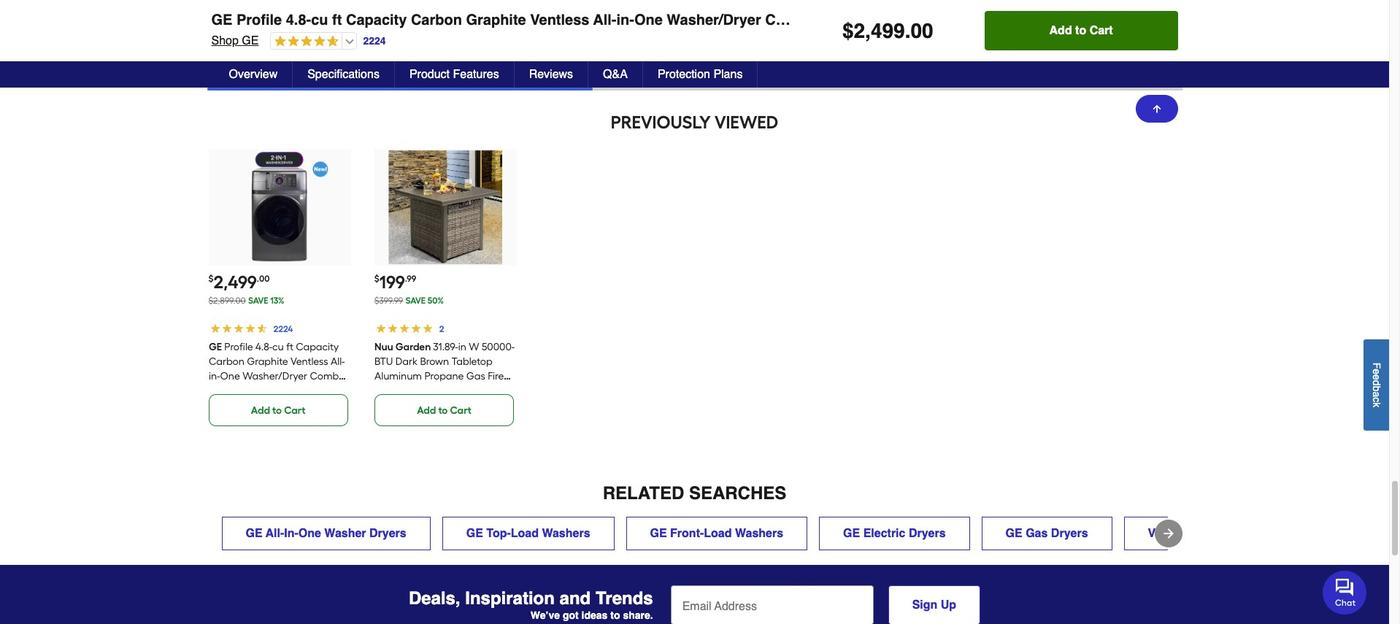 Task type: vqa. For each thing, say whether or not it's contained in the screenshot.
Up
yes



Task type: locate. For each thing, give the bounding box(es) containing it.
to for 4th add to cart list item from right
[[604, 48, 614, 61]]

combo
[[765, 12, 816, 28], [310, 370, 345, 383]]

previously viewed
[[611, 112, 779, 133]]

add to cart link for 6th add to cart list item from the right
[[208, 38, 348, 70]]

$ up '$2,899.00'
[[208, 274, 214, 284]]

washers up and
[[542, 527, 590, 540]]

ge
[[211, 12, 233, 28], [242, 34, 259, 47], [208, 341, 222, 353], [246, 527, 263, 540], [466, 527, 483, 540], [650, 527, 667, 540], [843, 527, 860, 540], [1006, 527, 1023, 540]]

propane
[[424, 370, 464, 383]]

in-
[[284, 527, 299, 540], [1217, 527, 1232, 540]]

to for second add to cart list item from right
[[936, 48, 946, 61]]

ge all-in-one washer dryers link
[[222, 517, 431, 551]]

1 washer from the left
[[324, 527, 366, 540]]

save left the 13%
[[248, 296, 268, 306]]

carbon up 'product'
[[411, 12, 462, 28]]

0 horizontal spatial energy
[[208, 385, 246, 397]]

ge inside 2,499 list item
[[208, 341, 222, 353]]

ft
[[332, 12, 342, 28], [286, 341, 293, 353]]

1 dryers from the left
[[369, 527, 407, 540]]

$ up $399.99
[[374, 274, 380, 284]]

5 add to cart list item from the left
[[872, 0, 1015, 70]]

save for 2,499
[[248, 296, 268, 306]]

$399.99 save 50%
[[374, 296, 444, 306]]

1 horizontal spatial energy
[[820, 12, 881, 28]]

b
[[1371, 386, 1383, 392]]

graphite
[[466, 12, 526, 28], [247, 356, 288, 368]]

capacity left nuu
[[296, 341, 339, 353]]

0 horizontal spatial ventless
[[290, 356, 328, 368]]

shop
[[211, 34, 239, 47]]

to
[[1076, 24, 1087, 37], [272, 48, 282, 61], [438, 48, 448, 61], [604, 48, 614, 61], [770, 48, 780, 61], [936, 48, 946, 61], [1102, 48, 1112, 61], [272, 405, 282, 417], [438, 405, 448, 417], [611, 610, 620, 621]]

save inside 199 list item
[[406, 296, 426, 306]]

carbon inside profile 4.8-cu ft capacity carbon graphite ventless all- in-one washer/dryer combo energy star
[[208, 356, 244, 368]]

f e e d b a c k button
[[1364, 339, 1390, 431]]

profile up shop ge
[[237, 12, 282, 28]]

1 horizontal spatial washer
[[1258, 527, 1299, 540]]

cart
[[1090, 24, 1113, 37], [284, 48, 306, 61], [450, 48, 472, 61], [616, 48, 638, 61], [782, 48, 804, 61], [948, 48, 970, 61], [1114, 48, 1136, 61], [284, 405, 306, 417], [450, 405, 472, 417]]

2 add to cart list item from the left
[[374, 0, 517, 70]]

cu
[[311, 12, 328, 28], [272, 341, 284, 353]]

in- inside profile 4.8-cu ft capacity carbon graphite ventless all- in-one washer/dryer combo energy star
[[208, 370, 220, 383]]

2,499 inside list item
[[214, 272, 257, 293]]

4 dryers from the left
[[1303, 527, 1340, 540]]

washers for ge front-load washers
[[735, 527, 784, 540]]

carbon down '$2,899.00'
[[208, 356, 244, 368]]

add to cart link for 2,499 list item
[[208, 394, 348, 427]]

cart inside 199 list item
[[450, 405, 472, 417]]

1 horizontal spatial washers
[[735, 527, 784, 540]]

add inside button
[[1050, 24, 1072, 37]]

0 vertical spatial 4.8-
[[286, 12, 311, 28]]

1 save from the left
[[248, 296, 268, 306]]

0 horizontal spatial load
[[511, 527, 539, 540]]

up
[[941, 599, 957, 612]]

1 horizontal spatial carbon
[[411, 12, 462, 28]]

50%
[[428, 296, 444, 306]]

0 horizontal spatial gas
[[466, 370, 485, 383]]

1 vertical spatial capacity
[[296, 341, 339, 353]]

to for 199 list item at left
[[438, 405, 448, 417]]

nuu
[[374, 341, 393, 353]]

washers for ge top-load washers
[[542, 527, 590, 540]]

e up b
[[1371, 374, 1383, 380]]

add to cart link inside 199 list item
[[374, 394, 514, 427]]

add inside 2,499 list item
[[251, 405, 270, 417]]

1 vertical spatial graphite
[[247, 356, 288, 368]]

1 vertical spatial in-
[[208, 370, 220, 383]]

sign up form
[[671, 586, 981, 624]]

cu inside profile 4.8-cu ft capacity carbon graphite ventless all- in-one washer/dryer combo energy star
[[272, 341, 284, 353]]

profile
[[237, 12, 282, 28], [224, 341, 253, 353]]

q&a
[[603, 68, 628, 81]]

1 vertical spatial energy
[[208, 385, 246, 397]]

1 add to cart list item from the left
[[208, 0, 351, 70]]

front-
[[670, 527, 704, 540]]

1 washers from the left
[[542, 527, 590, 540]]

gas inside 31.89-in w 50000- btu dark brown tabletop aluminum propane gas fire pit table
[[466, 370, 485, 383]]

to inside deals, inspiration and trends we've got ideas to share.
[[611, 610, 620, 621]]

load
[[511, 527, 539, 540], [704, 527, 732, 540]]

1 horizontal spatial ventless
[[530, 12, 590, 28]]

protection
[[658, 68, 710, 81]]

add
[[1050, 24, 1072, 37], [251, 48, 270, 61], [417, 48, 436, 61], [583, 48, 602, 61], [749, 48, 768, 61], [915, 48, 934, 61], [1081, 48, 1100, 61], [251, 405, 270, 417], [417, 405, 436, 417]]

to inside 199 list item
[[438, 405, 448, 417]]

1 vertical spatial ventless
[[290, 356, 328, 368]]

$ inside $ 199 .99
[[374, 274, 380, 284]]

2 washers from the left
[[735, 527, 784, 540]]

reviews button
[[515, 61, 589, 88]]

1 vertical spatial cu
[[272, 341, 284, 353]]

0 vertical spatial capacity
[[346, 12, 407, 28]]

load up inspiration
[[511, 527, 539, 540]]

0 vertical spatial energy
[[820, 12, 881, 28]]

add to cart for fourth add to cart list item from left
[[749, 48, 804, 61]]

graphite up features
[[466, 12, 526, 28]]

energy
[[820, 12, 881, 28], [208, 385, 246, 397]]

0 horizontal spatial graphite
[[247, 356, 288, 368]]

arrow up image
[[1151, 103, 1163, 115]]

nuu garden 31.89-in w 50000-btu dark brown tabletop aluminum propane gas fire pit table image
[[389, 150, 503, 265]]

$
[[843, 19, 854, 42], [208, 274, 214, 284], [374, 274, 380, 284]]

cart for 4th add to cart list item from right
[[616, 48, 638, 61]]

1 horizontal spatial save
[[406, 296, 426, 306]]

to inside button
[[1076, 24, 1087, 37]]

3 add to cart list item from the left
[[540, 0, 683, 70]]

add inside 199 list item
[[417, 405, 436, 417]]

0 vertical spatial washer/dryer
[[667, 12, 761, 28]]

1 horizontal spatial load
[[704, 527, 732, 540]]

cart inside 2,499 list item
[[284, 405, 306, 417]]

cart inside button
[[1090, 24, 1113, 37]]

add for 4th add to cart list item from right
[[583, 48, 602, 61]]

1 horizontal spatial in-
[[1217, 527, 1232, 540]]

add to cart inside 2,499 list item
[[251, 405, 306, 417]]

washers inside ge top-load washers link
[[542, 527, 590, 540]]

$ for $ 199 .99
[[374, 274, 380, 284]]

1 horizontal spatial 4.8-
[[286, 12, 311, 28]]

$ left .
[[843, 19, 854, 42]]

1 vertical spatial combo
[[310, 370, 345, 383]]

capacity
[[346, 12, 407, 28], [296, 341, 339, 353]]

brown
[[420, 356, 449, 368]]

2 vertical spatial ventless
[[1148, 527, 1196, 540]]

4.8- up 4.6 stars image
[[286, 12, 311, 28]]

ideas
[[582, 610, 608, 621]]

4.8- down the 13%
[[255, 341, 272, 353]]

energy inside profile 4.8-cu ft capacity carbon graphite ventless all- in-one washer/dryer combo energy star
[[208, 385, 246, 397]]

0 horizontal spatial save
[[248, 296, 268, 306]]

save
[[248, 296, 268, 306], [406, 296, 426, 306]]

load down searches
[[704, 527, 732, 540]]

washer for ventless all-in-one washer dryers
[[1258, 527, 1299, 540]]

w
[[469, 341, 479, 353]]

0 horizontal spatial in-
[[208, 370, 220, 383]]

load for front-
[[704, 527, 732, 540]]

carbon
[[411, 12, 462, 28], [208, 356, 244, 368]]

1 horizontal spatial cu
[[311, 12, 328, 28]]

add to cart link inside 2,499 list item
[[208, 394, 348, 427]]

0 horizontal spatial washers
[[542, 527, 590, 540]]

profile 4.8-cu ft capacity carbon graphite ventless all- in-one washer/dryer combo energy star
[[208, 341, 345, 397]]

washer
[[324, 527, 366, 540], [1258, 527, 1299, 540]]

capacity inside profile 4.8-cu ft capacity carbon graphite ventless all- in-one washer/dryer combo energy star
[[296, 341, 339, 353]]

0 vertical spatial ventless
[[530, 12, 590, 28]]

0 vertical spatial ft
[[332, 12, 342, 28]]

save inside 2,499 list item
[[248, 296, 268, 306]]

to for 2,499 list item
[[272, 405, 282, 417]]

$ 2,499 . 00
[[843, 19, 934, 42]]

overview button
[[214, 61, 293, 88]]

cu up 4.6 stars image
[[311, 12, 328, 28]]

ventless
[[530, 12, 590, 28], [290, 356, 328, 368], [1148, 527, 1196, 540]]

star
[[885, 12, 924, 28], [249, 385, 272, 397]]

plans
[[714, 68, 743, 81]]

cu down the 13%
[[272, 341, 284, 353]]

ge for ge all-in-one washer dryers
[[246, 527, 263, 540]]

$ inside $ 2,499 .00
[[208, 274, 214, 284]]

4 add to cart list item from the left
[[706, 0, 849, 70]]

2 horizontal spatial ventless
[[1148, 527, 1196, 540]]

0 horizontal spatial ft
[[286, 341, 293, 353]]

2 washer from the left
[[1258, 527, 1299, 540]]

0 vertical spatial combo
[[765, 12, 816, 28]]

1 vertical spatial 4.8-
[[255, 341, 272, 353]]

0 horizontal spatial cu
[[272, 341, 284, 353]]

sign up
[[913, 599, 957, 612]]

0 horizontal spatial carbon
[[208, 356, 244, 368]]

1 vertical spatial star
[[249, 385, 272, 397]]

2 horizontal spatial $
[[843, 19, 854, 42]]

a
[[1371, 392, 1383, 397]]

ft inside profile 4.8-cu ft capacity carbon graphite ventless all- in-one washer/dryer combo energy star
[[286, 341, 293, 353]]

add to cart link
[[208, 38, 348, 70], [374, 38, 514, 70], [540, 38, 680, 70], [706, 38, 846, 70], [872, 38, 1012, 70], [1038, 38, 1178, 70], [208, 394, 348, 427], [374, 394, 514, 427]]

ge for ge profile 4.8-cu ft capacity carbon graphite ventless all-in-one washer/dryer combo energy star
[[211, 12, 233, 28]]

arrow right image
[[1161, 527, 1176, 541]]

cart for 2,499 list item
[[284, 405, 306, 417]]

6 add to cart list item from the left
[[1038, 0, 1181, 70]]

4.6 stars image
[[271, 35, 339, 49]]

2 in- from the left
[[1217, 527, 1232, 540]]

2,499 up '$2,899.00'
[[214, 272, 257, 293]]

add to cart link for 2nd add to cart list item from left
[[374, 38, 514, 70]]

shop ge
[[211, 34, 259, 47]]

graphite down the 13%
[[247, 356, 288, 368]]

2,499 left 00
[[854, 19, 905, 42]]

washers inside ge front-load washers link
[[735, 527, 784, 540]]

0 vertical spatial gas
[[466, 370, 485, 383]]

profile down $2,899.00 save 13% at left top
[[224, 341, 253, 353]]

overview
[[229, 68, 278, 81]]

ge top-load washers
[[466, 527, 590, 540]]

0 horizontal spatial combo
[[310, 370, 345, 383]]

1 vertical spatial ft
[[286, 341, 293, 353]]

0 horizontal spatial star
[[249, 385, 272, 397]]

washers down searches
[[735, 527, 784, 540]]

chat invite button image
[[1323, 570, 1368, 615]]

to inside 2,499 list item
[[272, 405, 282, 417]]

trends
[[596, 589, 653, 609]]

0 horizontal spatial 4.8-
[[255, 341, 272, 353]]

add for fourth add to cart list item from left
[[749, 48, 768, 61]]

add to cart link for fourth add to cart list item from left
[[706, 38, 846, 70]]

viewed
[[715, 112, 779, 133]]

0 horizontal spatial 2,499
[[214, 272, 257, 293]]

1 horizontal spatial 2,499
[[854, 19, 905, 42]]

0 horizontal spatial in-
[[284, 527, 299, 540]]

add to cart for 4th add to cart list item from right
[[583, 48, 638, 61]]

btu
[[374, 356, 393, 368]]

199 list item
[[374, 149, 517, 427]]

one
[[634, 12, 663, 28], [220, 370, 240, 383], [299, 527, 321, 540], [1232, 527, 1254, 540]]

table
[[389, 385, 414, 397]]

combo inside profile 4.8-cu ft capacity carbon graphite ventless all- in-one washer/dryer combo energy star
[[310, 370, 345, 383]]

q&a button
[[589, 61, 643, 88]]

0 horizontal spatial $
[[208, 274, 214, 284]]

2 save from the left
[[406, 296, 426, 306]]

1 vertical spatial carbon
[[208, 356, 244, 368]]

1 vertical spatial 2,499
[[214, 272, 257, 293]]

profile inside profile 4.8-cu ft capacity carbon graphite ventless all- in-one washer/dryer combo energy star
[[224, 341, 253, 353]]

0 vertical spatial graphite
[[466, 12, 526, 28]]

aluminum
[[374, 370, 422, 383]]

previously
[[611, 112, 711, 133]]

cart for 2nd add to cart list item from left
[[450, 48, 472, 61]]

gas
[[466, 370, 485, 383], [1026, 527, 1048, 540]]

capacity up 2224
[[346, 12, 407, 28]]

1 horizontal spatial $
[[374, 274, 380, 284]]

0 horizontal spatial capacity
[[296, 341, 339, 353]]

ge electric dryers link
[[819, 517, 970, 551]]

specifications button
[[293, 61, 395, 88]]

specifications
[[308, 68, 380, 81]]

add to cart inside 199 list item
[[417, 405, 472, 417]]

ge for ge gas dryers
[[1006, 527, 1023, 540]]

add to cart for first add to cart list item from the right
[[1081, 48, 1136, 61]]

product features button
[[395, 61, 515, 88]]

1 horizontal spatial in-
[[617, 12, 634, 28]]

cart for second add to cart list item from right
[[948, 48, 970, 61]]

in-
[[617, 12, 634, 28], [208, 370, 220, 383]]

1 vertical spatial washer/dryer
[[242, 370, 307, 383]]

0 vertical spatial 2,499
[[854, 19, 905, 42]]

save left 50% on the top of the page
[[406, 296, 426, 306]]

e
[[1371, 369, 1383, 374], [1371, 374, 1383, 380]]

1 horizontal spatial washer/dryer
[[667, 12, 761, 28]]

1 vertical spatial profile
[[224, 341, 253, 353]]

ge for ge top-load washers
[[466, 527, 483, 540]]

ge for ge
[[208, 341, 222, 353]]

0 horizontal spatial washer/dryer
[[242, 370, 307, 383]]

2,499 for .
[[854, 19, 905, 42]]

e up d
[[1371, 369, 1383, 374]]

1 e from the top
[[1371, 369, 1383, 374]]

add to cart
[[1050, 24, 1113, 37], [251, 48, 306, 61], [417, 48, 472, 61], [583, 48, 638, 61], [749, 48, 804, 61], [915, 48, 970, 61], [1081, 48, 1136, 61], [251, 405, 306, 417], [417, 405, 472, 417]]

ventless inside ventless all-in-one washer dryers link
[[1148, 527, 1196, 540]]

2 load from the left
[[704, 527, 732, 540]]

1 in- from the left
[[284, 527, 299, 540]]

1 load from the left
[[511, 527, 539, 540]]

add to cart link for 4th add to cart list item from right
[[540, 38, 680, 70]]

product
[[410, 68, 450, 81]]

1 horizontal spatial graphite
[[466, 12, 526, 28]]

add to cart list item
[[208, 0, 351, 70], [374, 0, 517, 70], [540, 0, 683, 70], [706, 0, 849, 70], [872, 0, 1015, 70], [1038, 0, 1181, 70]]

to for 2nd add to cart list item from left
[[438, 48, 448, 61]]

add to cart for 2nd add to cart list item from left
[[417, 48, 472, 61]]

0 horizontal spatial washer
[[324, 527, 366, 540]]

1 vertical spatial gas
[[1026, 527, 1048, 540]]

0 vertical spatial star
[[885, 12, 924, 28]]



Task type: describe. For each thing, give the bounding box(es) containing it.
$2,899.00
[[208, 296, 246, 306]]

1 horizontal spatial star
[[885, 12, 924, 28]]

deals,
[[409, 589, 460, 609]]

pit
[[374, 385, 386, 397]]

k
[[1371, 402, 1383, 407]]

cart for 6th add to cart list item from the right
[[284, 48, 306, 61]]

got
[[563, 610, 579, 621]]

2224
[[363, 35, 386, 46]]

inspiration
[[465, 589, 555, 609]]

$ 199 .99
[[374, 272, 416, 293]]

top-
[[487, 527, 511, 540]]

add to cart for second add to cart list item from right
[[915, 48, 970, 61]]

one inside profile 4.8-cu ft capacity carbon graphite ventless all- in-one washer/dryer combo energy star
[[220, 370, 240, 383]]

ventless all-in-one washer dryers link
[[1124, 517, 1364, 551]]

Email Address email field
[[671, 586, 874, 624]]

00
[[911, 19, 934, 42]]

add to cart inside add to cart button
[[1050, 24, 1113, 37]]

ge for ge front-load washers
[[650, 527, 667, 540]]

0 vertical spatial profile
[[237, 12, 282, 28]]

f e e d b a c k
[[1371, 363, 1383, 407]]

add for 2nd add to cart list item from left
[[417, 48, 436, 61]]

tabletop
[[452, 356, 493, 368]]

c
[[1371, 397, 1383, 402]]

reviews
[[529, 68, 573, 81]]

$399.99
[[374, 296, 403, 306]]

add to cart link for first add to cart list item from the right
[[1038, 38, 1178, 70]]

in- for ge
[[284, 527, 299, 540]]

add for 6th add to cart list item from the right
[[251, 48, 270, 61]]

ge gas dryers link
[[982, 517, 1113, 551]]

ventless inside profile 4.8-cu ft capacity carbon graphite ventless all- in-one washer/dryer combo energy star
[[290, 356, 328, 368]]

product features
[[410, 68, 499, 81]]

.00
[[257, 274, 270, 284]]

3 dryers from the left
[[1051, 527, 1088, 540]]

add for second add to cart list item from right
[[915, 48, 934, 61]]

$2,899.00 save 13%
[[208, 296, 285, 306]]

1 horizontal spatial capacity
[[346, 12, 407, 28]]

ge top-load washers link
[[442, 517, 614, 551]]

electric
[[864, 527, 906, 540]]

add to cart link for 199 list item at left
[[374, 394, 514, 427]]

ge profile 4.8-cu ft capacity carbon graphite ventless all-in-one washer/dryer combo energy star
[[211, 12, 924, 28]]

0 vertical spatial carbon
[[411, 12, 462, 28]]

2 e from the top
[[1371, 374, 1383, 380]]

add to cart for 199 list item at left
[[417, 405, 472, 417]]

ge electric dryers
[[843, 527, 946, 540]]

199
[[380, 272, 405, 293]]

ge gas dryers
[[1006, 527, 1088, 540]]

.99
[[405, 274, 416, 284]]

add to cart for 2,499 list item
[[251, 405, 306, 417]]

features
[[453, 68, 499, 81]]

searches
[[689, 483, 787, 504]]

d
[[1371, 380, 1383, 386]]

to for first add to cart list item from the right
[[1102, 48, 1112, 61]]

13%
[[270, 296, 285, 306]]

in
[[458, 341, 466, 353]]

washer for ge all-in-one washer dryers
[[324, 527, 366, 540]]

$ 2,499 .00
[[208, 272, 270, 293]]

add for 199 list item at left
[[417, 405, 436, 417]]

related
[[603, 483, 684, 504]]

all- inside profile 4.8-cu ft capacity carbon graphite ventless all- in-one washer/dryer combo energy star
[[330, 356, 345, 368]]

ge front-load washers link
[[626, 517, 808, 551]]

cart for 199 list item at left
[[450, 405, 472, 417]]

add to cart button
[[985, 11, 1178, 50]]

related searches
[[603, 483, 787, 504]]

50000-
[[482, 341, 515, 353]]

ge for ge electric dryers
[[843, 527, 860, 540]]

and
[[560, 589, 591, 609]]

add for 2,499 list item
[[251, 405, 270, 417]]

to for fourth add to cart list item from left
[[770, 48, 780, 61]]

f
[[1371, 363, 1383, 369]]

ge front-load washers
[[650, 527, 784, 540]]

load for top-
[[511, 527, 539, 540]]

previously viewed heading
[[207, 108, 1183, 137]]

we've
[[531, 610, 560, 621]]

add to cart for 6th add to cart list item from the right
[[251, 48, 306, 61]]

add for first add to cart list item from the right
[[1081, 48, 1100, 61]]

deals, inspiration and trends we've got ideas to share.
[[409, 589, 653, 621]]

washer/dryer inside profile 4.8-cu ft capacity carbon graphite ventless all- in-one washer/dryer combo energy star
[[242, 370, 307, 383]]

fire
[[488, 370, 504, 383]]

ge all-in-one washer dryers
[[246, 527, 407, 540]]

save for 199
[[406, 296, 426, 306]]

protection plans button
[[643, 61, 758, 88]]

share.
[[623, 610, 653, 621]]

ge profile 4.8-cu ft capacity carbon graphite ventless all-in-one washer/dryer combo energy star image
[[223, 150, 337, 265]]

to for 6th add to cart list item from the right
[[272, 48, 282, 61]]

31.89-in w 50000- btu dark brown tabletop aluminum propane gas fire pit table
[[374, 341, 515, 397]]

dark
[[395, 356, 418, 368]]

2,499 for .00
[[214, 272, 257, 293]]

0 vertical spatial in-
[[617, 12, 634, 28]]

add to cart link for second add to cart list item from right
[[872, 38, 1012, 70]]

graphite inside profile 4.8-cu ft capacity carbon graphite ventless all- in-one washer/dryer combo energy star
[[247, 356, 288, 368]]

ventless all-in-one washer dryers
[[1148, 527, 1340, 540]]

2 dryers from the left
[[909, 527, 946, 540]]

1 horizontal spatial gas
[[1026, 527, 1048, 540]]

1 horizontal spatial combo
[[765, 12, 816, 28]]

.
[[905, 19, 911, 42]]

$ for $ 2,499 .00
[[208, 274, 214, 284]]

in- for ventless
[[1217, 527, 1232, 540]]

0 vertical spatial cu
[[311, 12, 328, 28]]

31.89-
[[433, 341, 458, 353]]

1 horizontal spatial ft
[[332, 12, 342, 28]]

garden
[[395, 341, 431, 353]]

protection plans
[[658, 68, 743, 81]]

4.8- inside profile 4.8-cu ft capacity carbon graphite ventless all- in-one washer/dryer combo energy star
[[255, 341, 272, 353]]

2,499 list item
[[208, 149, 351, 427]]

nuu garden
[[374, 341, 431, 353]]

cart for first add to cart list item from the right
[[1114, 48, 1136, 61]]

cart for fourth add to cart list item from left
[[782, 48, 804, 61]]

$ for $ 2,499 . 00
[[843, 19, 854, 42]]

star inside profile 4.8-cu ft capacity carbon graphite ventless all- in-one washer/dryer combo energy star
[[249, 385, 272, 397]]

sign
[[913, 599, 938, 612]]

sign up button
[[888, 586, 981, 624]]



